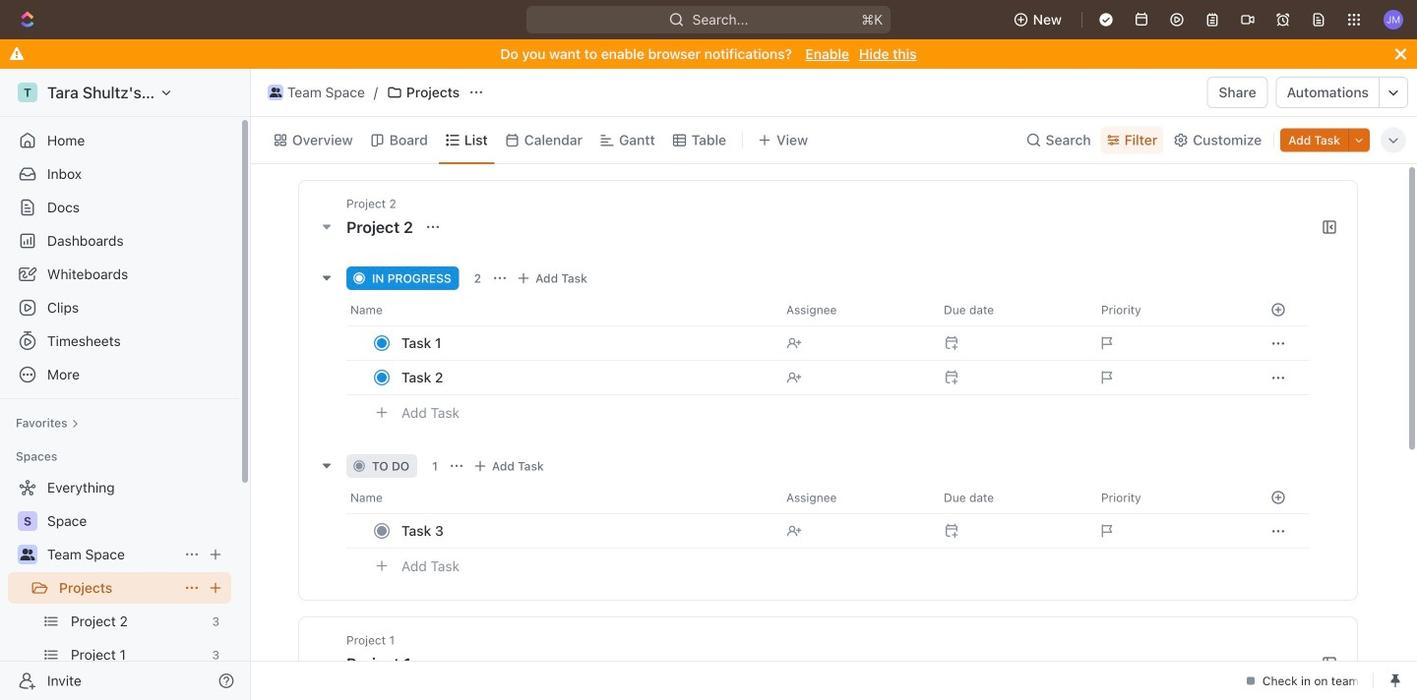 Task type: vqa. For each thing, say whether or not it's contained in the screenshot.
bottom a
no



Task type: locate. For each thing, give the bounding box(es) containing it.
1 vertical spatial user group image
[[20, 549, 35, 561]]

tree
[[8, 472, 231, 701]]

0 vertical spatial user group image
[[269, 88, 282, 97]]

tree inside 'sidebar' navigation
[[8, 472, 231, 701]]

user group image
[[269, 88, 282, 97], [20, 549, 35, 561]]

user group image inside 'sidebar' navigation
[[20, 549, 35, 561]]

sidebar navigation
[[0, 69, 255, 701]]

tara shultz's workspace, , element
[[18, 83, 37, 102]]

0 horizontal spatial user group image
[[20, 549, 35, 561]]



Task type: describe. For each thing, give the bounding box(es) containing it.
1 horizontal spatial user group image
[[269, 88, 282, 97]]

space, , element
[[18, 512, 37, 532]]



